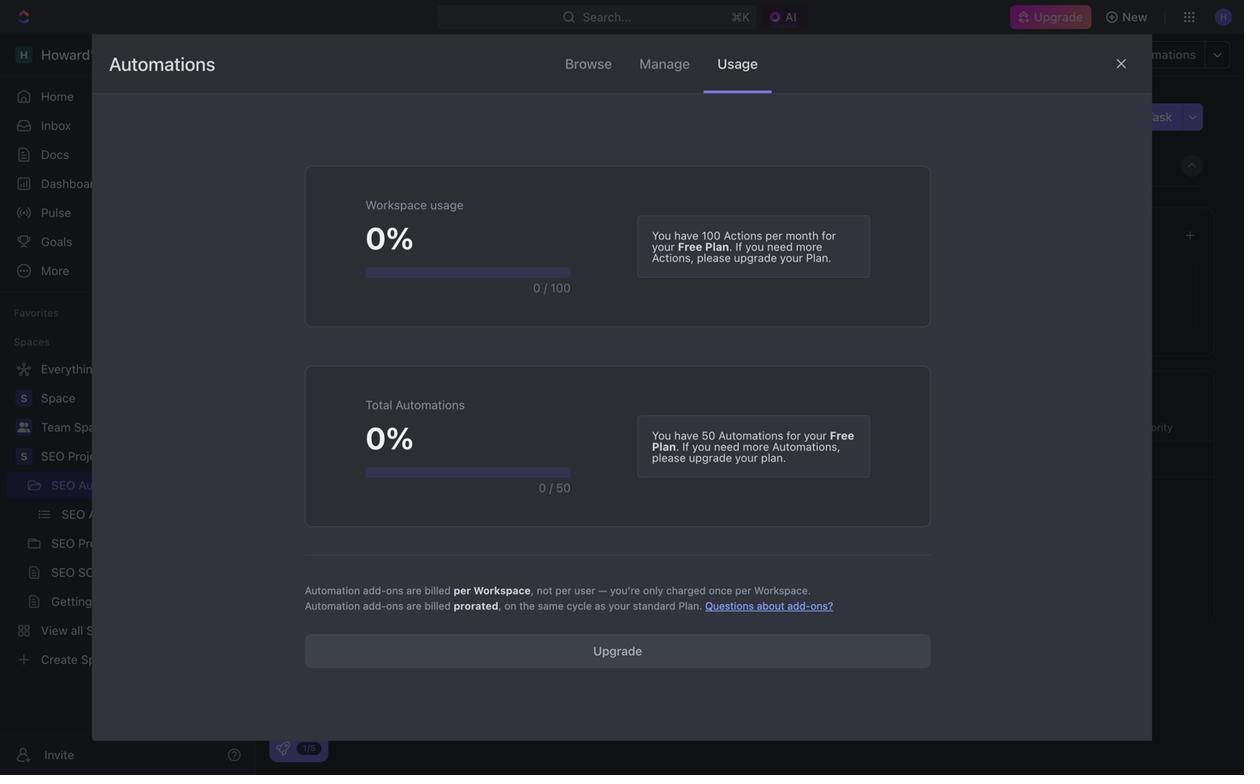 Task type: vqa. For each thing, say whether or not it's contained in the screenshot.
bottom PostSale Engagements link
no



Task type: locate. For each thing, give the bounding box(es) containing it.
items
[[427, 328, 453, 340]]

workspace
[[366, 198, 427, 212], [474, 585, 531, 597]]

1 vertical spatial .
[[676, 440, 679, 453]]

you inside the . if you need more automations, please upgrade your plan.
[[692, 440, 711, 453]]

0 horizontal spatial /
[[544, 281, 547, 295]]

will
[[456, 328, 472, 340]]

1 vertical spatial /
[[549, 481, 553, 495]]

seo for seo audits link in sidebar navigation
[[51, 479, 75, 493]]

. if you need more automations, please upgrade your plan.
[[652, 440, 841, 464]]

1 billed from the top
[[425, 585, 451, 597]]

pulse link
[[7, 199, 248, 227]]

100 inside you have 100 actions per month for your
[[702, 229, 721, 242]]

0 horizontal spatial need
[[714, 440, 740, 453]]

plan. down charged
[[679, 600, 702, 612]]

1 vertical spatial ons
[[386, 600, 404, 612]]

here.
[[503, 328, 527, 340]]

0 vertical spatial free
[[678, 240, 703, 253]]

1 horizontal spatial workspace
[[474, 585, 531, 597]]

have inside you have 50 automations for your free plan
[[674, 429, 699, 442]]

automations,
[[772, 440, 841, 453]]

audits
[[328, 453, 363, 467], [78, 479, 114, 493]]

2 automation from the top
[[305, 600, 360, 612]]

1 have from the top
[[674, 229, 699, 242]]

1 vertical spatial seo audits
[[51, 479, 114, 493]]

. up no most used docs image
[[729, 240, 733, 253]]

workspace inside the automation add-ons are billed per workspace , not per user — you're only charged once per workspace. automation add-ons are billed prorated , on the same cycle as your standard plan. questions about add-ons?
[[474, 585, 531, 597]]

more right actions
[[796, 240, 823, 253]]

/ for total automations 0%
[[549, 481, 553, 495]]

your inside if you need more actions, please upgrade your plan.
[[780, 251, 803, 264]]

per up questions
[[735, 585, 751, 597]]

100 for have
[[702, 229, 721, 242]]

overview
[[319, 159, 372, 173]]

per up prorated at bottom
[[454, 585, 471, 597]]

month
[[786, 229, 819, 242]]

50 inside you have 50 automations for your free plan
[[702, 429, 716, 442]]

1 horizontal spatial please
[[697, 251, 731, 264]]

0 vertical spatial seo audits link
[[301, 453, 363, 467]]

. down lists button
[[676, 440, 679, 453]]

0% down total
[[366, 420, 414, 456]]

seo audits link
[[301, 453, 363, 467], [51, 472, 200, 499]]

1 are from the top
[[406, 585, 422, 597]]

0 vertical spatial .
[[729, 240, 733, 253]]

1 vertical spatial if
[[682, 440, 689, 453]]

1 horizontal spatial free
[[830, 429, 855, 442]]

once
[[709, 585, 733, 597]]

location.
[[812, 328, 853, 340]]

0 vertical spatial 50
[[702, 429, 716, 442]]

0 horizontal spatial 100
[[551, 281, 571, 295]]

0 horizontal spatial more
[[743, 440, 769, 453]]

plan. down the month
[[806, 251, 832, 264]]

seo down name
[[301, 453, 325, 467]]

haven't
[[659, 328, 695, 340]]

more inside if you need more actions, please upgrade your plan.
[[796, 240, 823, 253]]

0 horizontal spatial seo audits link
[[51, 472, 200, 499]]

prorated
[[454, 600, 499, 612]]

need right actions
[[767, 240, 793, 253]]

about
[[757, 600, 785, 612]]

1 horizontal spatial docs
[[615, 227, 648, 244]]

your inside the automation add-ons are billed per workspace , not per user — you're only charged once per workspace. automation add-ons are billed prorated , on the same cycle as your standard plan. questions about add-ons?
[[609, 600, 630, 612]]

tree containing seo project management
[[7, 356, 248, 674]]

1 vertical spatial automation
[[305, 600, 360, 612]]

0 vertical spatial 0%
[[366, 220, 414, 256]]

1 automation from the top
[[305, 585, 360, 597]]

,
[[531, 585, 534, 597], [499, 600, 502, 612]]

50
[[702, 429, 716, 442], [556, 481, 571, 495]]

docs left to on the right top of the page
[[751, 328, 776, 340]]

0 vertical spatial you
[[652, 229, 671, 242]]

your
[[329, 328, 351, 340]]

if inside the . if you need more automations, please upgrade your plan.
[[682, 440, 689, 453]]

onboarding checklist button image
[[276, 742, 290, 756]]

plan.
[[761, 452, 786, 464]]

⌘k
[[732, 10, 750, 24]]

0 vertical spatial have
[[674, 229, 699, 242]]

priority
[[421, 159, 462, 173], [1138, 422, 1173, 434]]

1 vertical spatial please
[[652, 452, 686, 464]]

0 vertical spatial ,
[[531, 585, 534, 597]]

0 horizontal spatial audits
[[78, 479, 114, 493]]

progress button
[[677, 414, 930, 441]]

no recent items image
[[394, 258, 462, 327]]

you left haven't
[[639, 328, 656, 340]]

upgrade down progress
[[689, 452, 732, 464]]

0 horizontal spatial plan.
[[679, 600, 702, 612]]

0 horizontal spatial please
[[652, 452, 686, 464]]

you up actions,
[[652, 229, 671, 242]]

billed
[[425, 585, 451, 597], [425, 600, 451, 612]]

2 0% from the top
[[366, 420, 414, 456]]

spaces
[[14, 336, 50, 348]]

name
[[301, 422, 329, 434]]

0% inside total automations 0%
[[366, 420, 414, 456]]

0 horizontal spatial seo audits
[[51, 479, 114, 493]]

lists
[[302, 391, 333, 407]]

lists button
[[301, 389, 1195, 409]]

seo audits down name
[[301, 453, 363, 467]]

you're
[[610, 585, 640, 597]]

more
[[796, 240, 823, 253], [743, 440, 769, 453]]

—
[[598, 585, 607, 597]]

1 horizontal spatial /
[[549, 481, 553, 495]]

free inside you have 50 automations for your free plan
[[830, 429, 855, 442]]

you left progress
[[652, 429, 671, 442]]

0 horizontal spatial workspace
[[366, 198, 427, 212]]

1 vertical spatial workspace
[[474, 585, 531, 597]]

0 vertical spatial upgrade
[[734, 251, 777, 264]]

you inside if you need more actions, please upgrade your plan.
[[746, 240, 764, 253]]

2 have from the top
[[674, 429, 699, 442]]

0 vertical spatial plan
[[705, 240, 729, 253]]

0 vertical spatial 0
[[533, 281, 541, 295]]

actions
[[724, 229, 763, 242]]

upgrade down actions
[[734, 251, 777, 264]]

50 for /
[[556, 481, 571, 495]]

0 vertical spatial are
[[406, 585, 422, 597]]

1 vertical spatial upgrade
[[593, 644, 642, 659]]

, left on
[[499, 600, 502, 612]]

1 vertical spatial 0
[[539, 481, 546, 495]]

1 vertical spatial for
[[787, 429, 801, 442]]

if down progress
[[682, 440, 689, 453]]

usage
[[430, 198, 464, 212]]

task
[[1147, 110, 1173, 124]]

charged
[[666, 585, 706, 597]]

1 0% from the top
[[366, 220, 414, 256]]

your inside you have 100 actions per month for your
[[652, 240, 675, 253]]

you
[[746, 240, 764, 253], [692, 440, 711, 453]]

0%
[[366, 220, 414, 256], [366, 420, 414, 456]]

need inside the . if you need more automations, please upgrade your plan.
[[714, 440, 740, 453]]

questions about add-ons? link
[[705, 600, 833, 612]]

0% inside the workspace usage 0%
[[366, 220, 414, 256]]

usage
[[718, 56, 758, 72]]

plan.
[[806, 251, 832, 264], [679, 600, 702, 612]]

seo audits link down seo project management
[[51, 472, 200, 499]]

new button
[[1099, 3, 1158, 31]]

invite
[[44, 748, 74, 762]]

1 vertical spatial audits
[[78, 479, 114, 493]]

0 vertical spatial more
[[796, 240, 823, 253]]

0 vertical spatial workspace
[[366, 198, 427, 212]]

upgrade
[[1034, 10, 1083, 24], [593, 644, 642, 659]]

free plan .
[[678, 240, 736, 253]]

1 vertical spatial docs
[[615, 227, 648, 244]]

add
[[1121, 110, 1143, 124]]

1 horizontal spatial you
[[746, 240, 764, 253]]

1 vertical spatial priority
[[1138, 422, 1173, 434]]

0 horizontal spatial docs
[[41, 148, 69, 162]]

0 horizontal spatial .
[[676, 440, 679, 453]]

you inside you have 100 actions per month for your
[[652, 229, 671, 242]]

have for your
[[674, 229, 699, 242]]

workspace up on
[[474, 585, 531, 597]]

upgrade left new 'button'
[[1034, 10, 1083, 24]]

you down progress
[[692, 440, 711, 453]]

seo audits
[[301, 453, 363, 467], [51, 479, 114, 493]]

, left not
[[531, 585, 534, 597]]

per left the month
[[766, 229, 783, 242]]

1 vertical spatial you
[[692, 440, 711, 453]]

1 horizontal spatial if
[[736, 240, 743, 253]]

0 horizontal spatial for
[[787, 429, 801, 442]]

1 horizontal spatial for
[[822, 229, 836, 242]]

seo audits inside sidebar navigation
[[51, 479, 114, 493]]

as
[[595, 600, 606, 612]]

0 horizontal spatial you
[[692, 440, 711, 453]]

0 horizontal spatial free
[[678, 240, 703, 253]]

0 horizontal spatial plan
[[652, 440, 676, 453]]

0 vertical spatial billed
[[425, 585, 451, 597]]

0 vertical spatial for
[[822, 229, 836, 242]]

0 horizontal spatial if
[[682, 440, 689, 453]]

0 vertical spatial if
[[736, 240, 743, 253]]

upgrade link
[[1010, 5, 1092, 29]]

1 horizontal spatial 100
[[702, 229, 721, 242]]

tree
[[7, 356, 248, 674]]

0 horizontal spatial upgrade
[[593, 644, 642, 659]]

1 vertical spatial need
[[714, 440, 740, 453]]

please inside the . if you need more automations, please upgrade your plan.
[[652, 452, 686, 464]]

0 horizontal spatial upgrade
[[689, 452, 732, 464]]

cycle
[[567, 600, 592, 612]]

your inside you have 50 automations for your free plan
[[804, 429, 827, 442]]

please inside if you need more actions, please upgrade your plan.
[[697, 251, 731, 264]]

if up no most used docs image
[[736, 240, 743, 253]]

1 horizontal spatial audits
[[328, 453, 363, 467]]

1 vertical spatial more
[[743, 440, 769, 453]]

0 vertical spatial plan.
[[806, 251, 832, 264]]

1 horizontal spatial 50
[[702, 429, 716, 442]]

have inside you have 100 actions per month for your
[[674, 229, 699, 242]]

1 vertical spatial have
[[674, 429, 699, 442]]

0 vertical spatial audits
[[328, 453, 363, 467]]

1 horizontal spatial priority
[[1138, 422, 1173, 434]]

seo project management, , element
[[15, 448, 32, 465]]

0 vertical spatial please
[[697, 251, 731, 264]]

per right not
[[555, 585, 572, 597]]

if inside if you need more actions, please upgrade your plan.
[[736, 240, 743, 253]]

1 vertical spatial you
[[639, 328, 656, 340]]

need down progress
[[714, 440, 740, 453]]

automations up name button
[[396, 398, 465, 412]]

1 vertical spatial free
[[830, 429, 855, 442]]

1 horizontal spatial plan.
[[806, 251, 832, 264]]

0 horizontal spatial priority
[[421, 159, 462, 173]]

1 vertical spatial 0%
[[366, 420, 414, 456]]

0 vertical spatial you
[[746, 240, 764, 253]]

1 vertical spatial plan
[[652, 440, 676, 453]]

2 vertical spatial you
[[652, 429, 671, 442]]

0 vertical spatial seo audits
[[301, 453, 363, 467]]

workspace down 'by'
[[366, 198, 427, 212]]

1 vertical spatial are
[[406, 600, 422, 612]]

0 vertical spatial ons
[[386, 585, 404, 597]]

1 horizontal spatial plan
[[705, 240, 729, 253]]

2 ons from the top
[[386, 600, 404, 612]]

your
[[652, 240, 675, 253], [780, 251, 803, 264], [804, 429, 827, 442], [735, 452, 758, 464], [609, 600, 630, 612]]

actions,
[[652, 251, 694, 264]]

1 horizontal spatial upgrade
[[734, 251, 777, 264]]

seo down project
[[51, 479, 75, 493]]

automations up "plan."
[[719, 429, 784, 442]]

0 vertical spatial 100
[[702, 229, 721, 242]]

seo
[[41, 449, 65, 464], [301, 453, 325, 467], [51, 479, 75, 493]]

/ for workspace usage 0%
[[544, 281, 547, 295]]

have up actions,
[[674, 229, 699, 242]]

1 vertical spatial seo audits link
[[51, 472, 200, 499]]

tree inside sidebar navigation
[[7, 356, 248, 674]]

0 vertical spatial automation
[[305, 585, 360, 597]]

search...
[[583, 10, 632, 24]]

automations down new at the right of page
[[1125, 47, 1197, 62]]

1 horizontal spatial upgrade
[[1034, 10, 1083, 24]]

1 vertical spatial upgrade
[[689, 452, 732, 464]]

docs left free plan .
[[615, 227, 648, 244]]

more down lists button
[[743, 440, 769, 453]]

0 vertical spatial need
[[767, 240, 793, 253]]

you
[[652, 229, 671, 242], [639, 328, 656, 340], [652, 429, 671, 442]]

2 vertical spatial docs
[[751, 328, 776, 340]]

by priority link
[[400, 154, 462, 178]]

1 vertical spatial 100
[[551, 281, 571, 295]]

1 horizontal spatial need
[[767, 240, 793, 253]]

automations
[[1125, 47, 1197, 62], [109, 53, 215, 75], [396, 398, 465, 412], [719, 429, 784, 442]]

need
[[767, 240, 793, 253], [714, 440, 740, 453]]

100
[[702, 229, 721, 242], [551, 281, 571, 295]]

for inside you have 50 automations for your free plan
[[787, 429, 801, 442]]

1 horizontal spatial more
[[796, 240, 823, 253]]

2 billed from the top
[[425, 600, 451, 612]]

audits down name
[[328, 453, 363, 467]]

automations inside you have 50 automations for your free plan
[[719, 429, 784, 442]]

you up no most used docs image
[[746, 240, 764, 253]]

1 vertical spatial 50
[[556, 481, 571, 495]]

user
[[574, 585, 596, 597]]

seo right the s
[[41, 449, 65, 464]]

please
[[697, 251, 731, 264], [652, 452, 686, 464]]

added
[[698, 328, 728, 340]]

you haven't added any docs to this location.
[[639, 328, 853, 340]]

seo audits link down name
[[301, 453, 363, 467]]

audits down project
[[78, 479, 114, 493]]

upgrade down as
[[593, 644, 642, 659]]

home
[[41, 89, 74, 103]]

onboarding checklist button element
[[276, 742, 290, 756]]

0% up no recent items image
[[366, 220, 414, 256]]

seo audits down project
[[51, 479, 114, 493]]

1 horizontal spatial ,
[[531, 585, 534, 597]]

only
[[643, 585, 663, 597]]

0 horizontal spatial ,
[[499, 600, 502, 612]]

0 vertical spatial docs
[[41, 148, 69, 162]]

have down lists button
[[674, 429, 699, 442]]

docs down inbox at the top of the page
[[41, 148, 69, 162]]

automations inside button
[[1125, 47, 1197, 62]]

free
[[678, 240, 703, 253], [830, 429, 855, 442]]

1 horizontal spatial seo audits
[[301, 453, 363, 467]]

docs
[[41, 148, 69, 162], [615, 227, 648, 244], [751, 328, 776, 340]]



Task type: describe. For each thing, give the bounding box(es) containing it.
50 for have
[[702, 429, 716, 442]]

favorites
[[14, 307, 59, 319]]

2/8
[[855, 453, 873, 467]]

inbox
[[41, 118, 71, 133]]

upgrade inside the . if you need more automations, please upgrade your plan.
[[689, 452, 732, 464]]

1 horizontal spatial .
[[729, 240, 733, 253]]

the
[[519, 600, 535, 612]]

0 for total automations 0%
[[539, 481, 546, 495]]

s
[[20, 451, 27, 463]]

priority inside button
[[1138, 422, 1173, 434]]

per inside you have 100 actions per month for your
[[766, 229, 783, 242]]

progress
[[687, 422, 730, 434]]

you inside you have 50 automations for your free plan
[[652, 429, 671, 442]]

opened
[[388, 328, 424, 340]]

audits inside tree
[[78, 479, 114, 493]]

you for you have 100 actions per month for your
[[652, 229, 671, 242]]

more inside the . if you need more automations, please upgrade your plan.
[[743, 440, 769, 453]]

seo project management
[[41, 449, 182, 464]]

priority button
[[1128, 414, 1209, 441]]

seo for seo project management link
[[41, 449, 65, 464]]

inbox link
[[7, 112, 248, 139]]

dashboards link
[[7, 170, 248, 198]]

sidebar navigation
[[0, 34, 256, 776]]

need inside if you need more actions, please upgrade your plan.
[[767, 240, 793, 253]]

favorites button
[[7, 303, 66, 323]]

management
[[110, 449, 182, 464]]

1 vertical spatial ,
[[499, 600, 502, 612]]

automations button
[[1116, 42, 1205, 68]]

this
[[791, 328, 809, 340]]

2 are from the top
[[406, 600, 422, 612]]

automations inside total automations 0%
[[396, 398, 465, 412]]

recent
[[354, 328, 385, 340]]

1 ons from the top
[[386, 585, 404, 597]]

docs link
[[7, 141, 248, 168]]

recent
[[298, 227, 343, 244]]

same
[[538, 600, 564, 612]]

no most used docs image
[[712, 258, 780, 327]]

docs inside sidebar navigation
[[41, 148, 69, 162]]

you for you haven't added any docs to this location.
[[639, 328, 656, 340]]

0 for workspace usage 0%
[[533, 281, 541, 295]]

project
[[68, 449, 107, 464]]

new
[[1123, 10, 1148, 24]]

upgrade button
[[305, 635, 931, 669]]

add task button
[[1111, 103, 1183, 131]]

goals link
[[7, 228, 248, 256]]

0% for workspace usage 0%
[[366, 220, 414, 256]]

browse
[[565, 56, 612, 72]]

standard
[[633, 600, 676, 612]]

for inside you have 100 actions per month for your
[[822, 229, 836, 242]]

100 for /
[[551, 281, 571, 295]]

upgrade inside upgrade button
[[593, 644, 642, 659]]

dashboards
[[41, 177, 107, 191]]

name button
[[294, 414, 555, 441]]

0 / 100
[[533, 281, 571, 295]]

workspace.
[[754, 585, 811, 597]]

by
[[404, 159, 418, 173]]

questions
[[705, 600, 754, 612]]

you have 100 actions per month for your
[[652, 229, 836, 253]]

you have 50 automations for your free plan
[[652, 429, 855, 453]]

by priority
[[404, 159, 462, 173]]

ons?
[[811, 600, 833, 612]]

calendar link
[[491, 154, 545, 178]]

plan. inside if you need more actions, please upgrade your plan.
[[806, 251, 832, 264]]

on
[[504, 600, 517, 612]]

manage
[[640, 56, 690, 72]]

plan. inside the automation add-ons are billed per workspace , not per user — you're only charged once per workspace. automation add-ons are billed prorated , on the same cycle as your standard plan. questions about add-ons?
[[679, 600, 702, 612]]

goals
[[41, 235, 72, 249]]

automation add-ons are billed per workspace , not per user — you're only charged once per workspace. automation add-ons are billed prorated , on the same cycle as your standard plan. questions about add-ons?
[[305, 585, 833, 612]]

pulse
[[41, 206, 71, 220]]

total
[[366, 398, 392, 412]]

show
[[475, 328, 500, 340]]

any
[[731, 328, 748, 340]]

total automations 0%
[[366, 398, 465, 456]]

add task
[[1121, 110, 1173, 124]]

seo project management link
[[41, 443, 245, 470]]

if you need more actions, please upgrade your plan.
[[652, 240, 832, 264]]

0% for total automations 0%
[[366, 420, 414, 456]]

workspace inside the workspace usage 0%
[[366, 198, 427, 212]]

your recent opened items will show here.
[[329, 328, 527, 340]]

your inside the . if you need more automations, please upgrade your plan.
[[735, 452, 758, 464]]

2 horizontal spatial docs
[[751, 328, 776, 340]]

automations up the 'home' link on the left top of page
[[109, 53, 215, 75]]

workspace usage 0%
[[366, 198, 464, 256]]

. inside the . if you need more automations, please upgrade your plan.
[[676, 440, 679, 453]]

1/5
[[303, 744, 316, 753]]

0 / 50
[[539, 481, 571, 495]]

not
[[537, 585, 553, 597]]

plan inside you have 50 automations for your free plan
[[652, 440, 676, 453]]

upgrade inside if you need more actions, please upgrade your plan.
[[734, 251, 777, 264]]

to
[[778, 328, 788, 340]]

have for plan
[[674, 429, 699, 442]]

overview link
[[316, 154, 372, 178]]

calendar
[[494, 159, 545, 173]]

0 vertical spatial priority
[[421, 159, 462, 173]]

upgrade inside upgrade 'link'
[[1034, 10, 1083, 24]]

seo audits link inside sidebar navigation
[[51, 472, 200, 499]]

home link
[[7, 83, 248, 110]]



